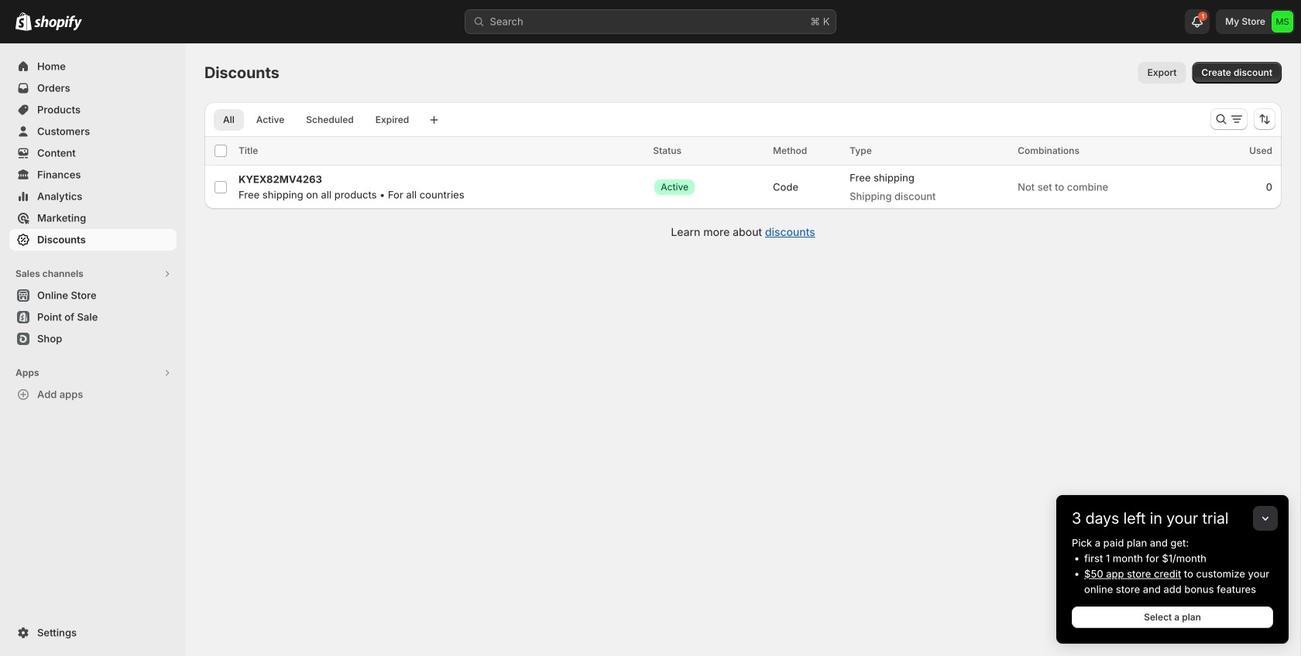 Task type: vqa. For each thing, say whether or not it's contained in the screenshot.
Shopify icon
yes



Task type: locate. For each thing, give the bounding box(es) containing it.
shopify image
[[15, 12, 32, 31], [34, 15, 82, 31]]

1 horizontal spatial shopify image
[[34, 15, 82, 31]]

tab list
[[211, 108, 422, 131]]

0 horizontal spatial shopify image
[[15, 12, 32, 31]]

my store image
[[1272, 11, 1293, 33]]



